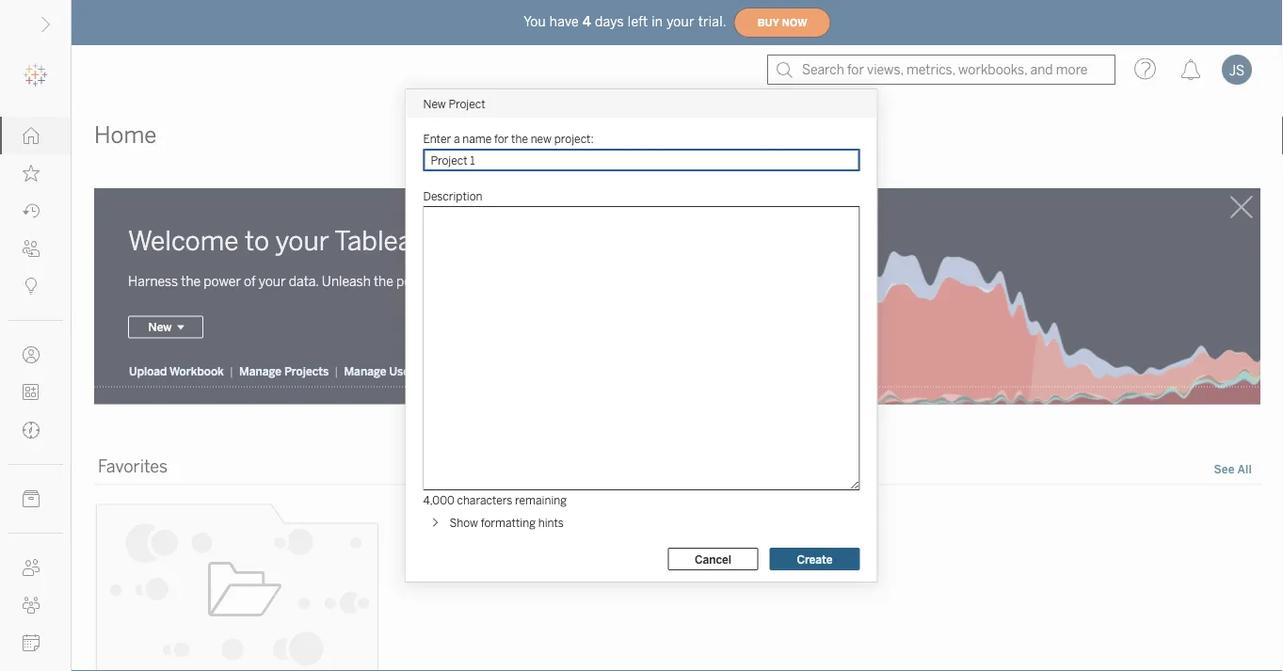 Task type: locate. For each thing, give the bounding box(es) containing it.
of right power
[[244, 274, 256, 289]]

formatting
[[481, 517, 536, 530]]

manage left users at bottom left
[[344, 364, 387, 378]]

4
[[583, 14, 592, 29]]

0 horizontal spatial of
[[244, 274, 256, 289]]

manage left projects
[[239, 364, 282, 378]]

1 horizontal spatial the
[[374, 274, 394, 289]]

new for new
[[148, 320, 172, 334]]

home
[[94, 122, 157, 149]]

main navigation. press the up and down arrow keys to access links. element
[[0, 117, 71, 672]]

the
[[512, 132, 528, 146], [181, 274, 201, 289], [374, 274, 394, 289]]

0 horizontal spatial the
[[181, 274, 201, 289]]

2 | from the left
[[335, 364, 339, 378]]

now
[[783, 17, 808, 28]]

project
[[449, 97, 486, 110]]

1 manage from the left
[[239, 364, 282, 378]]

of
[[244, 274, 256, 289], [453, 274, 465, 289]]

days
[[595, 14, 624, 29]]

0 horizontal spatial |
[[230, 364, 234, 378]]

1 vertical spatial new
[[148, 320, 172, 334]]

project:
[[555, 132, 594, 146]]

your right in
[[667, 14, 695, 29]]

new up upload
[[148, 320, 172, 334]]

1 | from the left
[[230, 364, 234, 378]]

all
[[1238, 462, 1253, 476]]

unleash
[[322, 274, 371, 289]]

0 vertical spatial new
[[423, 97, 446, 110]]

2 manage from the left
[[344, 364, 387, 378]]

2 horizontal spatial the
[[512, 132, 528, 146]]

0 horizontal spatial manage
[[239, 364, 282, 378]]

Enter a name for the new project: text field
[[423, 149, 861, 171]]

0 horizontal spatial new
[[148, 320, 172, 334]]

cancel button
[[668, 548, 759, 571]]

new inside dialog
[[423, 97, 446, 110]]

the right unleash
[[374, 274, 394, 289]]

Description text field
[[423, 206, 861, 491]]

see all link
[[1214, 460, 1254, 480]]

upload workbook | manage projects | manage users
[[129, 364, 420, 378]]

manage users link
[[343, 364, 421, 379]]

users
[[390, 364, 420, 378]]

potential
[[397, 274, 450, 289]]

harness the power of your data. unleash the potential of your people.
[[128, 274, 542, 289]]

new for new project
[[423, 97, 446, 110]]

1 horizontal spatial manage
[[344, 364, 387, 378]]

default image
[[96, 504, 379, 672]]

the left power
[[181, 274, 201, 289]]

new
[[531, 132, 552, 146]]

upload
[[129, 364, 167, 378]]

enter
[[423, 132, 451, 146]]

new left project
[[423, 97, 446, 110]]

site
[[434, 225, 477, 257]]

favorites
[[98, 457, 168, 477]]

show formatting hints
[[450, 517, 564, 530]]

of right potential
[[453, 274, 465, 289]]

the right for
[[512, 132, 528, 146]]

name
[[463, 132, 492, 146]]

trial.
[[699, 14, 727, 29]]

see all
[[1215, 462, 1253, 476]]

| right workbook
[[230, 364, 234, 378]]

in
[[652, 14, 663, 29]]

| right projects
[[335, 364, 339, 378]]

manage
[[239, 364, 282, 378], [344, 364, 387, 378]]

|
[[230, 364, 234, 378], [335, 364, 339, 378]]

remaining
[[515, 494, 567, 507]]

create button
[[770, 548, 861, 571]]

new
[[423, 97, 446, 110], [148, 320, 172, 334]]

new inside 'popup button'
[[148, 320, 172, 334]]

your left data.
[[259, 274, 286, 289]]

power
[[204, 274, 241, 289]]

show formatting hints button
[[425, 512, 568, 535]]

new project dialog
[[406, 89, 877, 582]]

your left people.
[[468, 274, 495, 289]]

1 horizontal spatial of
[[453, 274, 465, 289]]

tableau
[[335, 225, 428, 257]]

1 horizontal spatial new
[[423, 97, 446, 110]]

your
[[667, 14, 695, 29], [275, 225, 330, 257], [259, 274, 286, 289], [468, 274, 495, 289]]

1 horizontal spatial |
[[335, 364, 339, 378]]



Task type: describe. For each thing, give the bounding box(es) containing it.
2 of from the left
[[453, 274, 465, 289]]

4,000 characters remaining
[[423, 494, 567, 507]]

the inside new project dialog
[[512, 132, 528, 146]]

buy now button
[[734, 8, 831, 38]]

your up data.
[[275, 225, 330, 257]]

enter a name for the new project:
[[423, 132, 594, 146]]

welcome
[[128, 225, 239, 257]]

workbook
[[170, 364, 224, 378]]

see
[[1215, 462, 1236, 476]]

4,000
[[423, 494, 455, 507]]

harness
[[128, 274, 178, 289]]

new project
[[423, 97, 486, 110]]

description
[[423, 189, 483, 203]]

you have 4 days left in your trial.
[[524, 14, 727, 29]]

1 of from the left
[[244, 274, 256, 289]]

manage projects link
[[238, 364, 330, 379]]

people.
[[498, 274, 542, 289]]

a
[[454, 132, 460, 146]]

data.
[[289, 274, 319, 289]]

buy
[[758, 17, 780, 28]]

new button
[[128, 316, 203, 339]]

projects
[[285, 364, 329, 378]]

for
[[494, 132, 509, 146]]

welcome to your tableau site
[[128, 225, 477, 257]]

buy now
[[758, 17, 808, 28]]

you
[[524, 14, 546, 29]]

have
[[550, 14, 579, 29]]

cancel
[[695, 553, 732, 566]]

navigation panel element
[[0, 57, 71, 672]]

characters
[[457, 494, 513, 507]]

left
[[628, 14, 648, 29]]

upload workbook button
[[128, 364, 225, 379]]

hints
[[539, 517, 564, 530]]

create
[[797, 553, 833, 566]]

to
[[245, 225, 269, 257]]

show
[[450, 517, 479, 530]]



Task type: vqa. For each thing, say whether or not it's contained in the screenshot.
top 'use'
no



